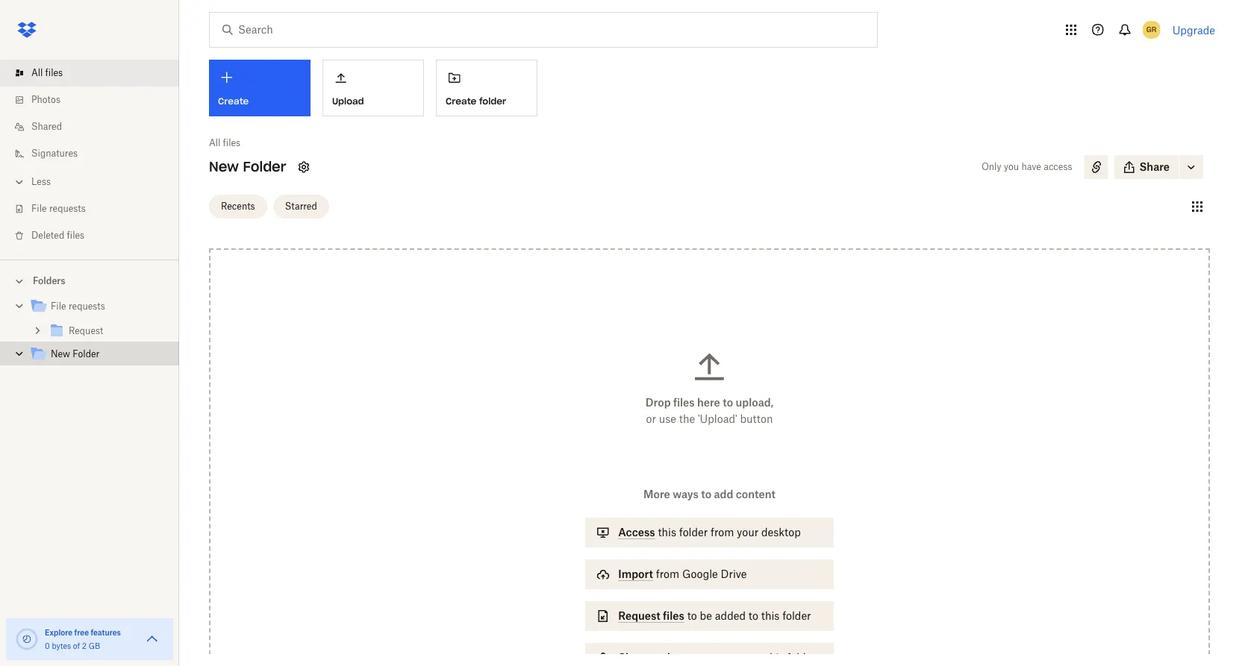 Task type: vqa. For each thing, say whether or not it's contained in the screenshot.
Photos
yes



Task type: describe. For each thing, give the bounding box(es) containing it.
access this folder from your desktop
[[618, 526, 801, 539]]

request for request files to be added to this folder
[[618, 610, 661, 623]]

shared link
[[12, 113, 179, 140]]

less image
[[12, 175, 27, 190]]

bytes
[[52, 642, 71, 651]]

all inside list item
[[31, 67, 43, 78]]

2 vertical spatial this
[[766, 652, 784, 665]]

upgrade link
[[1173, 24, 1216, 36]]

folders
[[33, 276, 65, 287]]

upload
[[332, 95, 364, 107]]

and
[[651, 652, 670, 665]]

file requests inside group
[[51, 301, 105, 312]]

free
[[74, 629, 89, 638]]

files inside more ways to add content element
[[663, 610, 685, 623]]

new inside group
[[51, 349, 70, 360]]

folder settings image
[[295, 158, 313, 176]]

folder inside 'button'
[[479, 95, 506, 107]]

requests inside group
[[69, 301, 105, 312]]

less
[[31, 176, 51, 187]]

0 vertical spatial from
[[711, 526, 734, 539]]

manage
[[673, 652, 714, 665]]

to inside drop files here to upload, or use the 'upload' button
[[723, 396, 733, 409]]

1 horizontal spatial new
[[209, 158, 239, 175]]

features
[[91, 629, 121, 638]]

create folder
[[446, 95, 506, 107]]

requests inside list
[[49, 203, 86, 214]]

upgrade
[[1173, 24, 1216, 36]]

share for share
[[1140, 161, 1170, 173]]

2
[[82, 642, 87, 651]]

signatures
[[31, 148, 78, 159]]

request files to be added to this folder
[[618, 610, 811, 623]]

ways
[[673, 488, 699, 501]]

file requests link inside list
[[12, 196, 179, 223]]

file requests link inside group
[[30, 297, 167, 317]]

gr
[[1147, 25, 1157, 34]]

only
[[982, 161, 1002, 172]]

1 vertical spatial all files link
[[209, 136, 241, 151]]

group containing file requests
[[0, 292, 179, 378]]

photos
[[31, 94, 60, 105]]

folder inside new folder link
[[73, 349, 99, 360]]

1 vertical spatial all files
[[209, 137, 241, 149]]

folders button
[[0, 270, 179, 292]]

to left be
[[687, 610, 697, 623]]

0
[[45, 642, 50, 651]]

1 vertical spatial this
[[761, 610, 780, 623]]

all files list item
[[0, 60, 179, 87]]

file inside group
[[51, 301, 66, 312]]

create button
[[209, 60, 311, 116]]

import from google drive
[[618, 568, 747, 581]]

access for manage
[[717, 652, 751, 665]]

desktop
[[762, 526, 801, 539]]

files inside "deleted files" link
[[67, 230, 84, 241]]

you
[[1004, 161, 1019, 172]]

import
[[618, 568, 653, 581]]

photos link
[[12, 87, 179, 113]]

drive
[[721, 568, 747, 581]]

google
[[682, 568, 718, 581]]

use
[[659, 413, 677, 426]]

share button
[[1114, 155, 1179, 179]]

or
[[646, 413, 656, 426]]



Task type: locate. For each thing, give the bounding box(es) containing it.
share
[[1140, 161, 1170, 173], [618, 652, 649, 665]]

create folder button
[[436, 60, 538, 116]]

0 vertical spatial all
[[31, 67, 43, 78]]

0 vertical spatial new folder
[[209, 158, 286, 175]]

share inside button
[[1140, 161, 1170, 173]]

1 horizontal spatial access
[[1044, 161, 1073, 172]]

1 horizontal spatial new folder
[[209, 158, 286, 175]]

upload,
[[736, 396, 774, 409]]

1 horizontal spatial file
[[51, 301, 66, 312]]

0 vertical spatial folder
[[243, 158, 286, 175]]

new
[[209, 158, 239, 175], [51, 349, 70, 360]]

file requests link
[[12, 196, 179, 223], [30, 297, 167, 317]]

drop
[[646, 396, 671, 409]]

0 horizontal spatial file
[[31, 203, 47, 214]]

files up "photos"
[[45, 67, 63, 78]]

Search in folder "Dropbox" text field
[[238, 22, 847, 38]]

deleted files
[[31, 230, 84, 241]]

0 horizontal spatial all
[[31, 67, 43, 78]]

deleted files link
[[12, 223, 179, 249]]

request link
[[48, 322, 167, 342]]

only you have access
[[982, 161, 1073, 172]]

this
[[658, 526, 676, 539], [761, 610, 780, 623], [766, 652, 784, 665]]

explore
[[45, 629, 73, 638]]

access for have
[[1044, 161, 1073, 172]]

1 horizontal spatial all
[[209, 137, 221, 149]]

0 horizontal spatial all files link
[[12, 60, 179, 87]]

0 vertical spatial all files
[[31, 67, 63, 78]]

recents button
[[209, 195, 267, 218]]

from left your
[[711, 526, 734, 539]]

all files up "photos"
[[31, 67, 63, 78]]

more
[[644, 488, 670, 501]]

new folder down request link
[[51, 349, 99, 360]]

1 horizontal spatial share
[[1140, 161, 1170, 173]]

0 horizontal spatial request
[[69, 326, 103, 337]]

gr button
[[1140, 18, 1164, 42]]

1 horizontal spatial create
[[446, 95, 477, 107]]

requests down the folders button
[[69, 301, 105, 312]]

folder
[[243, 158, 286, 175], [73, 349, 99, 360]]

file down less
[[31, 203, 47, 214]]

all up the recents button
[[209, 137, 221, 149]]

'upload'
[[698, 413, 738, 426]]

request inside group
[[69, 326, 103, 337]]

0 horizontal spatial new folder
[[51, 349, 99, 360]]

0 vertical spatial access
[[1044, 161, 1073, 172]]

0 vertical spatial file requests
[[31, 203, 86, 214]]

group
[[0, 292, 179, 378]]

file requests link up request link
[[30, 297, 167, 317]]

0 vertical spatial new
[[209, 158, 239, 175]]

file
[[31, 203, 47, 214], [51, 301, 66, 312]]

quota usage element
[[15, 628, 39, 652]]

button
[[740, 413, 773, 426]]

requests up the deleted files
[[49, 203, 86, 214]]

file requests up the deleted files
[[31, 203, 86, 214]]

1 horizontal spatial folder
[[243, 158, 286, 175]]

new folder inside new folder link
[[51, 349, 99, 360]]

dropbox image
[[12, 15, 42, 45]]

create for create
[[218, 96, 249, 107]]

to left add
[[701, 488, 712, 501]]

0 horizontal spatial access
[[717, 652, 751, 665]]

from
[[711, 526, 734, 539], [656, 568, 680, 581]]

1 vertical spatial file requests
[[51, 301, 105, 312]]

0 horizontal spatial new
[[51, 349, 70, 360]]

create
[[446, 95, 477, 107], [218, 96, 249, 107]]

new folder
[[209, 158, 286, 175], [51, 349, 99, 360]]

1 vertical spatial file requests link
[[30, 297, 167, 317]]

this right added
[[761, 610, 780, 623]]

1 vertical spatial all
[[209, 137, 221, 149]]

gb
[[89, 642, 100, 651]]

access inside more ways to add content element
[[717, 652, 751, 665]]

0 vertical spatial share
[[1140, 161, 1170, 173]]

all files up the recents
[[209, 137, 241, 149]]

files down create dropdown button
[[223, 137, 241, 149]]

1 horizontal spatial request
[[618, 610, 661, 623]]

deleted
[[31, 230, 64, 241]]

to down request files to be added to this folder in the bottom of the page
[[753, 652, 763, 665]]

new folder link
[[30, 345, 167, 365]]

all files link
[[12, 60, 179, 87], [209, 136, 241, 151]]

1 vertical spatial new folder
[[51, 349, 99, 360]]

here
[[697, 396, 720, 409]]

to right added
[[749, 610, 759, 623]]

be
[[700, 610, 712, 623]]

all files link up "shared" link
[[12, 60, 179, 87]]

file inside list
[[31, 203, 47, 214]]

to
[[723, 396, 733, 409], [701, 488, 712, 501], [687, 610, 697, 623], [749, 610, 759, 623], [753, 652, 763, 665]]

share for share and manage access to this folder
[[618, 652, 649, 665]]

access right have
[[1044, 161, 1073, 172]]

0 vertical spatial requests
[[49, 203, 86, 214]]

new up the recents
[[209, 158, 239, 175]]

1 vertical spatial file
[[51, 301, 66, 312]]

all files
[[31, 67, 63, 78], [209, 137, 241, 149]]

file requests down the folders button
[[51, 301, 105, 312]]

1 vertical spatial requests
[[69, 301, 105, 312]]

0 vertical spatial file
[[31, 203, 47, 214]]

signatures link
[[12, 140, 179, 167]]

files inside drop files here to upload, or use the 'upload' button
[[673, 396, 695, 409]]

create inside dropdown button
[[218, 96, 249, 107]]

1 horizontal spatial from
[[711, 526, 734, 539]]

to right here
[[723, 396, 733, 409]]

the
[[679, 413, 695, 426]]

0 horizontal spatial create
[[218, 96, 249, 107]]

folder down request link
[[73, 349, 99, 360]]

0 vertical spatial file requests link
[[12, 196, 179, 223]]

1 horizontal spatial all files link
[[209, 136, 241, 151]]

more ways to add content
[[644, 488, 776, 501]]

0 horizontal spatial all files
[[31, 67, 63, 78]]

access
[[1044, 161, 1073, 172], [717, 652, 751, 665]]

1 vertical spatial share
[[618, 652, 649, 665]]

all files inside list item
[[31, 67, 63, 78]]

request down import
[[618, 610, 661, 623]]

request
[[69, 326, 103, 337], [618, 610, 661, 623]]

0 horizontal spatial from
[[656, 568, 680, 581]]

share inside more ways to add content element
[[618, 652, 649, 665]]

files inside all files list item
[[45, 67, 63, 78]]

explore free features 0 bytes of 2 gb
[[45, 629, 121, 651]]

add
[[714, 488, 733, 501]]

file requests inside list
[[31, 203, 86, 214]]

this down request files to be added to this folder in the bottom of the page
[[766, 652, 784, 665]]

have
[[1022, 161, 1042, 172]]

of
[[73, 642, 80, 651]]

files up the at the bottom of page
[[673, 396, 695, 409]]

all up "photos"
[[31, 67, 43, 78]]

create inside 'button'
[[446, 95, 477, 107]]

folder
[[479, 95, 506, 107], [679, 526, 708, 539], [783, 610, 811, 623], [787, 652, 816, 665]]

request up new folder link
[[69, 326, 103, 337]]

your
[[737, 526, 759, 539]]

file requests link up the deleted files
[[12, 196, 179, 223]]

new down request link
[[51, 349, 70, 360]]

file requests
[[31, 203, 86, 214], [51, 301, 105, 312]]

starred
[[285, 200, 317, 212]]

all
[[31, 67, 43, 78], [209, 137, 221, 149]]

drop files here to upload, or use the 'upload' button
[[646, 396, 774, 426]]

0 horizontal spatial folder
[[73, 349, 99, 360]]

list containing all files
[[0, 51, 179, 260]]

from right import
[[656, 568, 680, 581]]

content
[[736, 488, 776, 501]]

recents
[[221, 200, 255, 212]]

create for create folder
[[446, 95, 477, 107]]

all files link up the recents
[[209, 136, 241, 151]]

requests
[[49, 203, 86, 214], [69, 301, 105, 312]]

1 vertical spatial folder
[[73, 349, 99, 360]]

files left be
[[663, 610, 685, 623]]

0 vertical spatial this
[[658, 526, 676, 539]]

folder left folder settings image
[[243, 158, 286, 175]]

1 vertical spatial request
[[618, 610, 661, 623]]

1 vertical spatial new
[[51, 349, 70, 360]]

list
[[0, 51, 179, 260]]

0 vertical spatial request
[[69, 326, 103, 337]]

1 vertical spatial from
[[656, 568, 680, 581]]

1 horizontal spatial all files
[[209, 137, 241, 149]]

0 vertical spatial all files link
[[12, 60, 179, 87]]

access
[[618, 526, 655, 539]]

starred button
[[273, 195, 329, 218]]

files right deleted
[[67, 230, 84, 241]]

access right manage
[[717, 652, 751, 665]]

1 vertical spatial access
[[717, 652, 751, 665]]

file down folders
[[51, 301, 66, 312]]

request for request
[[69, 326, 103, 337]]

share and manage access to this folder
[[618, 652, 816, 665]]

shared
[[31, 121, 62, 132]]

more ways to add content element
[[583, 487, 837, 667]]

request inside more ways to add content element
[[618, 610, 661, 623]]

added
[[715, 610, 746, 623]]

0 horizontal spatial share
[[618, 652, 649, 665]]

this right access
[[658, 526, 676, 539]]

files
[[45, 67, 63, 78], [223, 137, 241, 149], [67, 230, 84, 241], [673, 396, 695, 409], [663, 610, 685, 623]]

new folder up the recents
[[209, 158, 286, 175]]

upload button
[[323, 60, 424, 116]]



